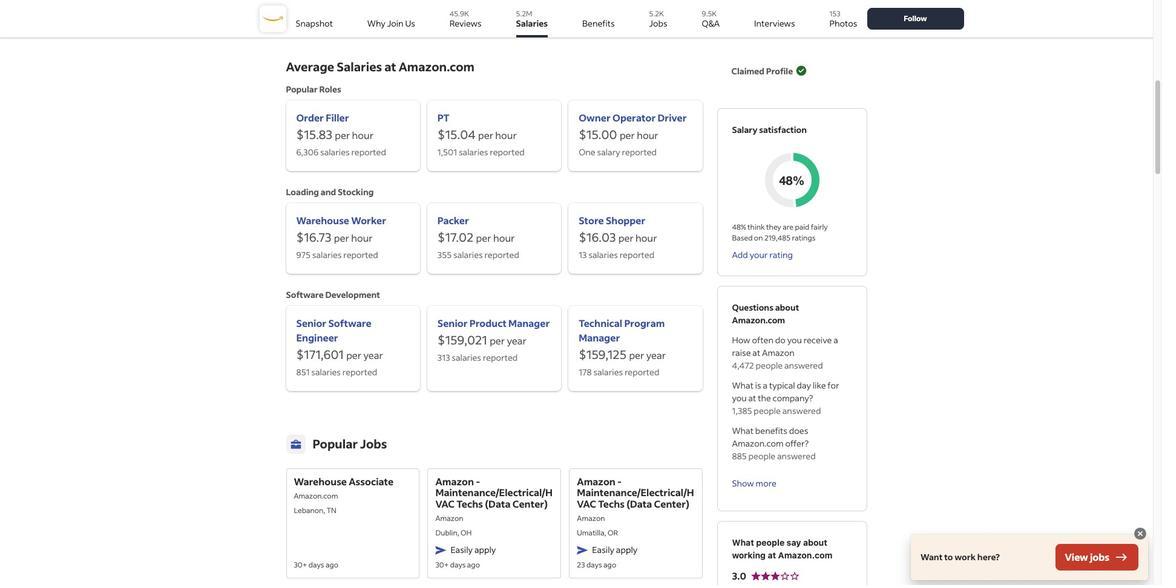Task type: vqa. For each thing, say whether or not it's contained in the screenshot.


Task type: locate. For each thing, give the bounding box(es) containing it.
jobs left the 9.5k
[[649, 18, 668, 29]]

0 horizontal spatial 30+
[[294, 561, 307, 570]]

0 vertical spatial a
[[834, 335, 838, 346]]

0 vertical spatial answered
[[784, 360, 823, 372]]

0 horizontal spatial year
[[363, 349, 383, 362]]

2 horizontal spatial ago
[[604, 561, 616, 570]]

hour inside store shopper $16.03 per hour 13 salaries reported
[[636, 232, 657, 245]]

vac up dublin,
[[435, 498, 455, 511]]

salaries inside store shopper $16.03 per hour 13 salaries reported
[[589, 249, 618, 261]]

answered inside what benefits does amazon.com offer? 885 people answered
[[777, 451, 816, 462]]

apply down amazon - maintenance/electrical/h vac techs (data center) amazon dublin, oh
[[474, 545, 496, 556]]

reported up stocking
[[351, 146, 386, 158]]

easily down the oh
[[451, 545, 473, 556]]

1 easily apply from the left
[[451, 545, 496, 556]]

about inside questions about amazon.com
[[775, 302, 799, 314]]

claimed profile button
[[732, 58, 808, 84]]

1 30+ from the left
[[294, 561, 307, 570]]

reported inside packer $17.02 per hour 355 salaries reported
[[485, 249, 519, 261]]

year for $159,021
[[507, 335, 527, 347]]

1 vertical spatial warehouse
[[294, 476, 347, 488]]

jobs for 5.2k jobs
[[649, 18, 668, 29]]

0 horizontal spatial (data
[[485, 498, 511, 511]]

2 horizontal spatial days
[[587, 561, 602, 570]]

$15.00
[[579, 127, 617, 142]]

hour right $15.04
[[495, 129, 517, 142]]

manager for $159,125
[[579, 332, 620, 344]]

1 horizontal spatial days
[[450, 561, 466, 570]]

1 horizontal spatial easily
[[592, 545, 614, 556]]

based
[[732, 234, 753, 243]]

senior inside senior software engineer $171,601 per year 851 salaries reported
[[296, 317, 326, 330]]

apply
[[474, 545, 496, 556], [616, 545, 638, 556]]

(data for amazon - maintenance/electrical/h vac techs (data center) amazon umatilla, or
[[627, 498, 652, 511]]

1 vertical spatial what
[[732, 426, 754, 437]]

vac inside amazon - maintenance/electrical/h vac techs (data center) amazon umatilla, or
[[577, 498, 596, 511]]

does
[[789, 426, 808, 437]]

photos
[[830, 18, 857, 29]]

0 horizontal spatial about
[[775, 302, 799, 314]]

salaries inside senior product manager $159,021 per year 313 salaries reported
[[452, 352, 481, 364]]

store shopper $16.03 per hour 13 salaries reported
[[579, 214, 657, 261]]

year
[[507, 335, 527, 347], [363, 349, 383, 362], [646, 349, 666, 362]]

$15.04
[[438, 127, 476, 142]]

salaries down $159,125
[[594, 367, 623, 378]]

48% for 48% think they are paid fairly based on 219,485 ratings
[[732, 223, 746, 232]]

amazon.com down questions
[[732, 315, 785, 326]]

claimed profile
[[732, 65, 793, 77]]

easily up 23 days ago
[[592, 545, 614, 556]]

year down program
[[646, 349, 666, 362]]

warehouse inside warehouse associate amazon.com lebanon, tn
[[294, 476, 347, 488]]

30+ days ago down the oh
[[435, 561, 480, 570]]

1 techs from the left
[[457, 498, 483, 511]]

center) inside amazon - maintenance/electrical/h vac techs (data center) amazon dublin, oh
[[513, 498, 548, 511]]

1 - from the left
[[476, 476, 480, 488]]

23
[[577, 561, 585, 570]]

0 vertical spatial jobs
[[649, 18, 668, 29]]

hour inside order filler $15.83 per hour 6,306 salaries reported
[[352, 129, 374, 142]]

1 senior from the left
[[296, 317, 326, 330]]

0 horizontal spatial techs
[[457, 498, 483, 511]]

2 horizontal spatial year
[[646, 349, 666, 362]]

1 horizontal spatial senior
[[438, 317, 468, 330]]

2 techs from the left
[[598, 498, 625, 511]]

2 30+ from the left
[[435, 561, 449, 570]]

2 days from the left
[[450, 561, 466, 570]]

0 horizontal spatial easily
[[451, 545, 473, 556]]

2 - from the left
[[617, 476, 622, 488]]

per down filler
[[335, 129, 350, 142]]

1 horizontal spatial vac
[[577, 498, 596, 511]]

popular for popular roles
[[286, 84, 318, 95]]

salaries inside senior software engineer $171,601 per year 851 salaries reported
[[311, 367, 341, 378]]

1 easily from the left
[[451, 545, 473, 556]]

why
[[367, 18, 386, 29]]

1 vertical spatial you
[[732, 393, 747, 404]]

program
[[624, 317, 665, 330]]

153
[[830, 9, 841, 18]]

hour
[[352, 129, 374, 142], [495, 129, 517, 142], [637, 129, 658, 142], [351, 232, 373, 245], [493, 232, 515, 245], [636, 232, 657, 245]]

2 (data from the left
[[627, 498, 652, 511]]

reported inside pt $15.04 per hour 1,501 salaries reported
[[490, 146, 525, 158]]

1 horizontal spatial -
[[617, 476, 622, 488]]

what down 1,385 at the right of page
[[732, 426, 754, 437]]

year for $171,601
[[363, 349, 383, 362]]

senior product manager $159,021 per year 313 salaries reported
[[438, 317, 550, 364]]

days down the oh
[[450, 561, 466, 570]]

at left the the
[[748, 393, 756, 404]]

software down 975
[[286, 289, 324, 301]]

(data inside amazon - maintenance/electrical/h vac techs (data center) amazon umatilla, or
[[627, 498, 652, 511]]

5.2k
[[649, 9, 664, 18]]

center) inside amazon - maintenance/electrical/h vac techs (data center) amazon umatilla, or
[[654, 498, 689, 511]]

0 vertical spatial warehouse
[[296, 214, 349, 227]]

owner operator driver $15.00 per hour one salary reported
[[579, 111, 687, 158]]

operator
[[613, 111, 656, 124]]

raise
[[732, 347, 751, 359]]

1 vertical spatial about
[[803, 538, 827, 548]]

1 vertical spatial software
[[328, 317, 371, 330]]

ago down tn at the left of the page
[[326, 561, 338, 570]]

per inside senior product manager $159,021 per year 313 salaries reported
[[490, 335, 505, 347]]

ago right the "23"
[[604, 561, 616, 570]]

30+
[[294, 561, 307, 570], [435, 561, 449, 570]]

1 horizontal spatial (data
[[627, 498, 652, 511]]

you right do
[[787, 335, 802, 346]]

hour right $15.83
[[352, 129, 374, 142]]

senior up $159,021
[[438, 317, 468, 330]]

3 what from the top
[[732, 538, 754, 548]]

1 (data from the left
[[485, 498, 511, 511]]

per inside store shopper $16.03 per hour 13 salaries reported
[[618, 232, 634, 245]]

manager inside senior product manager $159,021 per year 313 salaries reported
[[509, 317, 550, 330]]

per inside packer $17.02 per hour 355 salaries reported
[[476, 232, 491, 245]]

vac up umatilla,
[[577, 498, 596, 511]]

0 horizontal spatial easily apply
[[451, 545, 496, 556]]

4,472
[[732, 360, 754, 372]]

amazon.com down 'benefits'
[[732, 438, 784, 450]]

0 horizontal spatial jobs
[[360, 436, 387, 452]]

salaries down $15.83
[[320, 146, 350, 158]]

jobs for popular jobs
[[360, 436, 387, 452]]

warehouse for $16.73
[[296, 214, 349, 227]]

- for amazon - maintenance/electrical/h vac techs (data center) amazon dublin, oh
[[476, 476, 480, 488]]

easily apply down the oh
[[451, 545, 496, 556]]

answered down company?
[[783, 406, 821, 417]]

ago down the oh
[[467, 561, 480, 570]]

1 vertical spatial answered
[[783, 406, 821, 417]]

1 vac from the left
[[435, 498, 455, 511]]

per down operator
[[620, 129, 635, 142]]

do
[[775, 335, 786, 346]]

2 what from the top
[[732, 426, 754, 437]]

hour down shopper
[[636, 232, 657, 245]]

per down program
[[629, 349, 644, 362]]

what left is on the bottom of page
[[732, 380, 754, 392]]

about up do
[[775, 302, 799, 314]]

salaries down $15.04
[[459, 146, 488, 158]]

maintenance/electrical/h for amazon - maintenance/electrical/h vac techs (data center) amazon umatilla, or
[[577, 487, 694, 500]]

what up working
[[732, 538, 754, 548]]

hour down worker
[[351, 232, 373, 245]]

0 horizontal spatial manager
[[509, 317, 550, 330]]

hour inside owner operator driver $15.00 per hour one salary reported
[[637, 129, 658, 142]]

0 vertical spatial you
[[787, 335, 802, 346]]

1 horizontal spatial salaries
[[516, 18, 548, 29]]

benefits link
[[582, 5, 615, 38]]

you up 1,385 at the right of page
[[732, 393, 747, 404]]

maintenance/electrical/h
[[435, 487, 553, 500], [577, 487, 694, 500]]

48% up are
[[779, 173, 805, 188]]

0 horizontal spatial you
[[732, 393, 747, 404]]

reported right salary
[[622, 146, 657, 158]]

30+ down dublin,
[[435, 561, 449, 570]]

0 vertical spatial popular
[[286, 84, 318, 95]]

vac for amazon - maintenance/electrical/h vac techs (data center) amazon umatilla, or
[[577, 498, 596, 511]]

0 vertical spatial what
[[732, 380, 754, 392]]

1 horizontal spatial center)
[[654, 498, 689, 511]]

warehouse for amazon.com
[[294, 476, 347, 488]]

6,306
[[296, 146, 319, 158]]

techs up the oh
[[457, 498, 483, 511]]

per right $171,601
[[346, 349, 362, 362]]

1 horizontal spatial apply
[[616, 545, 638, 556]]

techs inside amazon - maintenance/electrical/h vac techs (data center) amazon dublin, oh
[[457, 498, 483, 511]]

2 easily apply from the left
[[592, 545, 638, 556]]

30+ for warehouse associate
[[294, 561, 307, 570]]

48% inside the 48% think they are paid fairly based on 219,485 ratings
[[732, 223, 746, 232]]

techs inside amazon - maintenance/electrical/h vac techs (data center) amazon umatilla, or
[[598, 498, 625, 511]]

working
[[732, 551, 766, 561]]

techs for amazon - maintenance/electrical/h vac techs (data center) amazon umatilla, or
[[598, 498, 625, 511]]

per right the $16.73
[[334, 232, 349, 245]]

0 horizontal spatial apply
[[474, 545, 496, 556]]

benefits
[[582, 18, 615, 29]]

amazon.com down say
[[778, 551, 833, 561]]

at right working
[[768, 551, 776, 561]]

techs up 'or'
[[598, 498, 625, 511]]

3 ago from the left
[[604, 561, 616, 570]]

0 horizontal spatial center)
[[513, 498, 548, 511]]

hour right $17.02
[[493, 232, 515, 245]]

you
[[787, 335, 802, 346], [732, 393, 747, 404]]

2 easily from the left
[[592, 545, 614, 556]]

- inside amazon - maintenance/electrical/h vac techs (data center) amazon dublin, oh
[[476, 476, 480, 488]]

lebanon,
[[294, 507, 325, 516]]

2 vertical spatial what
[[732, 538, 754, 548]]

0 horizontal spatial days
[[309, 561, 324, 570]]

3.0 out of 5 stars. image
[[732, 570, 746, 584]]

ago for amazon - maintenance/electrical/h vac techs (data center) amazon umatilla, or
[[604, 561, 616, 570]]

reported inside owner operator driver $15.00 per hour one salary reported
[[622, 146, 657, 158]]

1 horizontal spatial year
[[507, 335, 527, 347]]

techs for amazon - maintenance/electrical/h vac techs (data center) amazon dublin, oh
[[457, 498, 483, 511]]

warehouse associate amazon.com lebanon, tn
[[294, 476, 394, 516]]

vac
[[435, 498, 455, 511], [577, 498, 596, 511]]

salaries down $16.03
[[589, 249, 618, 261]]

about inside what people say about working at amazon.com
[[803, 538, 827, 548]]

senior for $159,021
[[438, 317, 468, 330]]

1 horizontal spatial you
[[787, 335, 802, 346]]

manager down technical
[[579, 332, 620, 344]]

apply down 'or'
[[616, 545, 638, 556]]

1 horizontal spatial 30+
[[435, 561, 449, 570]]

software down development
[[328, 317, 371, 330]]

per inside technical program manager $159,125 per year 178 salaries reported
[[629, 349, 644, 362]]

what inside the 'what is a typical day like for you at the company? 1,385 people answered'
[[732, 380, 754, 392]]

at inside the 'what is a typical day like for you at the company? 1,385 people answered'
[[748, 393, 756, 404]]

view jobs link
[[1055, 545, 1139, 571]]

people up is on the bottom of page
[[756, 360, 783, 372]]

reported down worker
[[343, 249, 378, 261]]

people inside how often do you receive a raise at amazon 4,472 people answered
[[756, 360, 783, 372]]

13
[[579, 249, 587, 261]]

salaries inside warehouse worker $16.73 per hour 975 salaries reported
[[312, 249, 342, 261]]

center) for amazon - maintenance/electrical/h vac techs (data center) amazon dublin, oh
[[513, 498, 548, 511]]

per right $15.04
[[478, 129, 493, 142]]

1 vertical spatial jobs
[[360, 436, 387, 452]]

5.2k jobs
[[649, 9, 668, 29]]

answered down offer?
[[777, 451, 816, 462]]

1 horizontal spatial about
[[803, 538, 827, 548]]

0 horizontal spatial ago
[[326, 561, 338, 570]]

at inside how often do you receive a raise at amazon 4,472 people answered
[[753, 347, 760, 359]]

vac inside amazon - maintenance/electrical/h vac techs (data center) amazon dublin, oh
[[435, 498, 455, 511]]

what inside what benefits does amazon.com offer? 885 people answered
[[732, 426, 754, 437]]

ago
[[326, 561, 338, 570], [467, 561, 480, 570], [604, 561, 616, 570]]

0 vertical spatial about
[[775, 302, 799, 314]]

amazon.com
[[399, 59, 475, 74], [732, 315, 785, 326], [732, 438, 784, 450], [294, 492, 338, 501], [778, 551, 833, 561]]

- for amazon - maintenance/electrical/h vac techs (data center) amazon umatilla, or
[[617, 476, 622, 488]]

1 apply from the left
[[474, 545, 496, 556]]

reported down $171,601
[[342, 367, 377, 378]]

reported right 1,501
[[490, 146, 525, 158]]

salaries inside packer $17.02 per hour 355 salaries reported
[[453, 249, 483, 261]]

0 vertical spatial salaries
[[516, 18, 548, 29]]

salaries down $17.02
[[453, 249, 483, 261]]

here?
[[977, 552, 1000, 564]]

0 horizontal spatial vac
[[435, 498, 455, 511]]

loading and stocking
[[286, 186, 374, 198]]

30+ days ago for amazon - maintenance/electrical/h vac techs (data center)
[[435, 561, 480, 570]]

hour inside warehouse worker $16.73 per hour 975 salaries reported
[[351, 232, 373, 245]]

0 horizontal spatial 48%
[[732, 223, 746, 232]]

0 vertical spatial 48%
[[779, 173, 805, 188]]

jobs up associate
[[360, 436, 387, 452]]

1 horizontal spatial software
[[328, 317, 371, 330]]

1 maintenance/electrical/h from the left
[[435, 487, 553, 500]]

popular for popular jobs
[[313, 436, 358, 452]]

average
[[286, 59, 334, 74]]

amazon inside how often do you receive a raise at amazon 4,472 people answered
[[762, 347, 795, 359]]

senior inside senior product manager $159,021 per year 313 salaries reported
[[438, 317, 468, 330]]

2 senior from the left
[[438, 317, 468, 330]]

warehouse up the $16.73
[[296, 214, 349, 227]]

easily for amazon - maintenance/electrical/h vac techs (data center) amazon dublin, oh
[[451, 545, 473, 556]]

1 center) from the left
[[513, 498, 548, 511]]

salaries
[[516, 18, 548, 29], [337, 59, 382, 74]]

work
[[955, 552, 976, 564]]

loading
[[286, 186, 319, 198]]

1 30+ days ago from the left
[[294, 561, 338, 570]]

1 vertical spatial 48%
[[732, 223, 746, 232]]

1 horizontal spatial easily apply
[[592, 545, 638, 556]]

about right say
[[803, 538, 827, 548]]

amazon
[[762, 347, 795, 359], [435, 476, 474, 488], [577, 476, 616, 488], [435, 515, 463, 524], [577, 515, 605, 524]]

store
[[579, 214, 604, 227]]

manager inside technical program manager $159,125 per year 178 salaries reported
[[579, 332, 620, 344]]

0 horizontal spatial salaries
[[337, 59, 382, 74]]

year inside senior software engineer $171,601 per year 851 salaries reported
[[363, 349, 383, 362]]

0 horizontal spatial senior
[[296, 317, 326, 330]]

1 horizontal spatial 30+ days ago
[[435, 561, 480, 570]]

salaries down $171,601
[[311, 367, 341, 378]]

reported inside store shopper $16.03 per hour 13 salaries reported
[[620, 249, 654, 261]]

answered up day
[[784, 360, 823, 372]]

hour down operator
[[637, 129, 658, 142]]

per down shopper
[[618, 232, 634, 245]]

manager for $159,021
[[509, 317, 550, 330]]

- inside amazon - maintenance/electrical/h vac techs (data center) amazon umatilla, or
[[617, 476, 622, 488]]

salaries inside order filler $15.83 per hour 6,306 salaries reported
[[320, 146, 350, 158]]

a inside the 'what is a typical day like for you at the company? 1,385 people answered'
[[763, 380, 768, 392]]

per right $17.02
[[476, 232, 491, 245]]

answered
[[784, 360, 823, 372], [783, 406, 821, 417], [777, 451, 816, 462]]

0 horizontal spatial 30+ days ago
[[294, 561, 338, 570]]

year inside senior product manager $159,021 per year 313 salaries reported
[[507, 335, 527, 347]]

year right $171,601
[[363, 349, 383, 362]]

ago for amazon - maintenance/electrical/h vac techs (data center) amazon dublin, oh
[[467, 561, 480, 570]]

0 vertical spatial software
[[286, 289, 324, 301]]

manager right the product
[[509, 317, 550, 330]]

software development
[[286, 289, 380, 301]]

days down lebanon,
[[309, 561, 324, 570]]

reported right 355
[[485, 249, 519, 261]]

2 center) from the left
[[654, 498, 689, 511]]

1 vertical spatial manager
[[579, 332, 620, 344]]

salaries down $159,021
[[452, 352, 481, 364]]

a right is on the bottom of page
[[763, 380, 768, 392]]

popular down 'average'
[[286, 84, 318, 95]]

warehouse up lebanon,
[[294, 476, 347, 488]]

1,501
[[438, 146, 457, 158]]

0 vertical spatial manager
[[509, 317, 550, 330]]

more
[[756, 478, 777, 489]]

people left say
[[756, 538, 785, 548]]

days right the "23"
[[587, 561, 602, 570]]

3 days from the left
[[587, 561, 602, 570]]

2 maintenance/electrical/h from the left
[[577, 487, 694, 500]]

year for $159,125
[[646, 349, 666, 362]]

senior for $171,601
[[296, 317, 326, 330]]

salary satisfaction
[[732, 124, 807, 136]]

2 ago from the left
[[467, 561, 480, 570]]

reported inside warehouse worker $16.73 per hour 975 salaries reported
[[343, 249, 378, 261]]

fairly
[[811, 223, 828, 232]]

1 horizontal spatial maintenance/electrical/h
[[577, 487, 694, 500]]

1 vertical spatial salaries
[[337, 59, 382, 74]]

per inside order filler $15.83 per hour 6,306 salaries reported
[[335, 129, 350, 142]]

people down the the
[[754, 406, 781, 417]]

30+ days ago down lebanon,
[[294, 561, 338, 570]]

salaries
[[320, 146, 350, 158], [459, 146, 488, 158], [312, 249, 342, 261], [453, 249, 483, 261], [589, 249, 618, 261], [452, 352, 481, 364], [311, 367, 341, 378], [594, 367, 623, 378]]

maintenance/electrical/h up the oh
[[435, 487, 553, 500]]

per inside warehouse worker $16.73 per hour 975 salaries reported
[[334, 232, 349, 245]]

dublin,
[[435, 529, 459, 538]]

or
[[608, 529, 618, 538]]

1 horizontal spatial manager
[[579, 332, 620, 344]]

driver
[[658, 111, 687, 124]]

year inside technical program manager $159,125 per year 178 salaries reported
[[646, 349, 666, 362]]

people right 885
[[749, 451, 776, 462]]

jobs
[[649, 18, 668, 29], [360, 436, 387, 452]]

at down why join us at the top of the page
[[385, 59, 396, 74]]

1 what from the top
[[732, 380, 754, 392]]

at down often
[[753, 347, 760, 359]]

1 vertical spatial popular
[[313, 436, 358, 452]]

salaries down the $16.73
[[312, 249, 342, 261]]

rating
[[770, 249, 793, 261]]

amazon.com up lebanon,
[[294, 492, 338, 501]]

1 horizontal spatial ago
[[467, 561, 480, 570]]

1 vertical spatial a
[[763, 380, 768, 392]]

reported down the product
[[483, 352, 518, 364]]

maintenance/electrical/h up 'or'
[[577, 487, 694, 500]]

add
[[732, 249, 748, 261]]

q&a
[[702, 18, 720, 29]]

senior up "engineer"
[[296, 317, 326, 330]]

what for what is a typical day like for you at the company?
[[732, 380, 754, 392]]

reported down $159,125
[[625, 367, 659, 378]]

0 horizontal spatial maintenance/electrical/h
[[435, 487, 553, 500]]

warehouse
[[296, 214, 349, 227], [294, 476, 347, 488]]

easily apply down 'or'
[[592, 545, 638, 556]]

0 horizontal spatial a
[[763, 380, 768, 392]]

techs
[[457, 498, 483, 511], [598, 498, 625, 511]]

48% up based
[[732, 223, 746, 232]]

2 apply from the left
[[616, 545, 638, 556]]

per down the product
[[490, 335, 505, 347]]

associate
[[349, 476, 394, 488]]

your
[[750, 249, 768, 261]]

1 horizontal spatial 48%
[[779, 173, 805, 188]]

close image
[[1133, 527, 1148, 542]]

think
[[748, 223, 765, 232]]

warehouse inside warehouse worker $16.73 per hour 975 salaries reported
[[296, 214, 349, 227]]

1 horizontal spatial a
[[834, 335, 838, 346]]

30+ down lebanon,
[[294, 561, 307, 570]]

company?
[[773, 393, 813, 404]]

2 vertical spatial answered
[[777, 451, 816, 462]]

popular up associate
[[313, 436, 358, 452]]

2 vac from the left
[[577, 498, 596, 511]]

reviews
[[450, 18, 482, 29]]

paid
[[795, 223, 810, 232]]

0 horizontal spatial -
[[476, 476, 480, 488]]

1 horizontal spatial jobs
[[649, 18, 668, 29]]

how
[[732, 335, 750, 346]]

reported down shopper
[[620, 249, 654, 261]]

year right $159,021
[[507, 335, 527, 347]]

reported inside senior software engineer $171,601 per year 851 salaries reported
[[342, 367, 377, 378]]

1 horizontal spatial techs
[[598, 498, 625, 511]]

48% for 48%
[[779, 173, 805, 188]]

2 30+ days ago from the left
[[435, 561, 480, 570]]

people inside the 'what is a typical day like for you at the company? 1,385 people answered'
[[754, 406, 781, 417]]

days for amazon - maintenance/electrical/h vac techs (data center) amazon dublin, oh
[[450, 561, 466, 570]]

(data
[[485, 498, 511, 511], [627, 498, 652, 511]]

(data inside amazon - maintenance/electrical/h vac techs (data center) amazon dublin, oh
[[485, 498, 511, 511]]

salaries for 5.2m
[[516, 18, 548, 29]]

$15.83
[[296, 127, 332, 142]]

amazon - maintenance/electrical/h vac techs (data center) amazon umatilla, or
[[577, 476, 694, 538]]

easily apply
[[451, 545, 496, 556], [592, 545, 638, 556]]

30+ for amazon - maintenance/electrical/h vac techs (data center)
[[435, 561, 449, 570]]

a right receive
[[834, 335, 838, 346]]

what people say about working at amazon.com
[[732, 538, 833, 561]]

$16.03
[[579, 229, 616, 245]]



Task type: describe. For each thing, give the bounding box(es) containing it.
salaries inside pt $15.04 per hour 1,501 salaries reported
[[459, 146, 488, 158]]

a inside how often do you receive a raise at amazon 4,472 people answered
[[834, 335, 838, 346]]

313
[[438, 352, 450, 364]]

30+ days ago for warehouse associate
[[294, 561, 338, 570]]

order filler $15.83 per hour 6,306 salaries reported
[[296, 111, 386, 158]]

amazon.com inside questions about amazon.com
[[732, 315, 785, 326]]

1 days from the left
[[309, 561, 324, 570]]

$159,021
[[438, 332, 487, 348]]

you inside the 'what is a typical day like for you at the company? 1,385 people answered'
[[732, 393, 747, 404]]

885
[[732, 451, 747, 462]]

want
[[921, 552, 943, 564]]

center) for amazon - maintenance/electrical/h vac techs (data center) amazon umatilla, or
[[654, 498, 689, 511]]

popular roles
[[286, 84, 341, 95]]

easily apply for amazon - maintenance/electrical/h vac techs (data center) amazon dublin, oh
[[451, 545, 496, 556]]

want to work here?
[[921, 552, 1000, 564]]

the
[[758, 393, 771, 404]]

salaries for average
[[337, 59, 382, 74]]

senior software engineer $171,601 per year 851 salaries reported
[[296, 317, 383, 378]]

umatilla,
[[577, 529, 606, 538]]

5.2m salaries
[[516, 9, 548, 29]]

warehouse worker $16.73 per hour 975 salaries reported
[[296, 214, 386, 261]]

3.0
[[732, 570, 746, 583]]

follow
[[904, 14, 927, 23]]

engineer
[[296, 332, 338, 344]]

45.9k
[[450, 9, 469, 18]]

$17.02
[[438, 229, 474, 245]]

0 horizontal spatial software
[[286, 289, 324, 301]]

hour inside pt $15.04 per hour 1,501 salaries reported
[[495, 129, 517, 142]]

snapshot link
[[296, 5, 333, 38]]

reported inside order filler $15.83 per hour 6,306 salaries reported
[[351, 146, 386, 158]]

shopper
[[606, 214, 645, 227]]

packer $17.02 per hour 355 salaries reported
[[438, 214, 519, 261]]

easily apply for amazon - maintenance/electrical/h vac techs (data center) amazon umatilla, or
[[592, 545, 638, 556]]

per inside owner operator driver $15.00 per hour one salary reported
[[620, 129, 635, 142]]

on
[[754, 234, 763, 243]]

answered inside the 'what is a typical day like for you at the company? 1,385 people answered'
[[783, 406, 821, 417]]

5.2m
[[516, 9, 532, 18]]

filler
[[326, 111, 349, 124]]

show more
[[732, 478, 777, 489]]

benefits
[[755, 426, 787, 437]]

(data for amazon - maintenance/electrical/h vac techs (data center) amazon dublin, oh
[[485, 498, 511, 511]]

answered inside how often do you receive a raise at amazon 4,472 people answered
[[784, 360, 823, 372]]

amazon.com down "us"
[[399, 59, 475, 74]]

219,485
[[764, 234, 791, 243]]

stocking
[[338, 186, 374, 198]]

popular jobs
[[313, 436, 387, 452]]

add your rating link
[[732, 249, 793, 261]]

why join us
[[367, 18, 415, 29]]

offer?
[[785, 438, 809, 450]]

and
[[321, 186, 336, 198]]

maintenance/electrical/h for amazon - maintenance/electrical/h vac techs (data center) amazon dublin, oh
[[435, 487, 553, 500]]

day
[[797, 380, 811, 392]]

software inside senior software engineer $171,601 per year 851 salaries reported
[[328, 317, 371, 330]]

days for amazon - maintenance/electrical/h vac techs (data center) amazon umatilla, or
[[587, 561, 602, 570]]

easily for amazon - maintenance/electrical/h vac techs (data center) amazon umatilla, or
[[592, 545, 614, 556]]

worker
[[351, 214, 386, 227]]

apply for amazon - maintenance/electrical/h vac techs (data center) amazon umatilla, or
[[616, 545, 638, 556]]

reported inside senior product manager $159,021 per year 313 salaries reported
[[483, 352, 518, 364]]

amazon - maintenance/electrical/h vac techs (data center) amazon dublin, oh
[[435, 476, 553, 538]]

what for what benefits does amazon.com offer?
[[732, 426, 754, 437]]

add your rating
[[732, 249, 793, 261]]

join
[[387, 18, 404, 29]]

us
[[405, 18, 415, 29]]

pt $15.04 per hour 1,501 salaries reported
[[438, 111, 525, 158]]

amazon.com inside what people say about working at amazon.com
[[778, 551, 833, 561]]

people inside what people say about working at amazon.com
[[756, 538, 785, 548]]

typical
[[769, 380, 795, 392]]

45.9k reviews
[[450, 9, 482, 29]]

apply for amazon - maintenance/electrical/h vac techs (data center) amazon dublin, oh
[[474, 545, 496, 556]]

1,385
[[732, 406, 752, 417]]

1 ago from the left
[[326, 561, 338, 570]]

claimed
[[732, 65, 765, 77]]

amazon.com inside what benefits does amazon.com offer? 885 people answered
[[732, 438, 784, 450]]

at inside what people say about working at amazon.com
[[768, 551, 776, 561]]

what benefits does amazon.com offer? 885 people answered
[[732, 426, 816, 462]]

packer
[[438, 214, 469, 227]]

you inside how often do you receive a raise at amazon 4,472 people answered
[[787, 335, 802, 346]]

salaries inside technical program manager $159,125 per year 178 salaries reported
[[594, 367, 623, 378]]

tn
[[327, 507, 336, 516]]

per inside pt $15.04 per hour 1,501 salaries reported
[[478, 129, 493, 142]]

people inside what benefits does amazon.com offer? 885 people answered
[[749, 451, 776, 462]]

receive
[[804, 335, 832, 346]]

reported inside technical program manager $159,125 per year 178 salaries reported
[[625, 367, 659, 378]]

pt
[[438, 111, 450, 124]]

say
[[787, 538, 801, 548]]

roles
[[319, 84, 341, 95]]

is
[[755, 380, 761, 392]]

jobs
[[1090, 551, 1110, 564]]

what is a typical day like for you at the company? 1,385 people answered
[[732, 380, 839, 417]]

why join us link
[[367, 5, 415, 38]]

amazon.com inside warehouse associate amazon.com lebanon, tn
[[294, 492, 338, 501]]

satisfaction
[[759, 124, 807, 136]]

view jobs
[[1065, 551, 1110, 564]]

9.5k q&a
[[702, 9, 720, 29]]

23 days ago
[[577, 561, 616, 570]]

$171,601
[[296, 347, 344, 363]]

owner
[[579, 111, 611, 124]]

what inside what people say about working at amazon.com
[[732, 538, 754, 548]]

how often do you receive a raise at amazon 4,472 people answered
[[732, 335, 838, 372]]

development
[[325, 289, 380, 301]]

questions
[[732, 302, 774, 314]]

are
[[783, 223, 794, 232]]

vac for amazon - maintenance/electrical/h vac techs (data center) amazon dublin, oh
[[435, 498, 455, 511]]

profile
[[766, 65, 793, 77]]

average salaries at amazon.com
[[286, 59, 475, 74]]

$16.73
[[296, 229, 331, 245]]

$159,125
[[579, 347, 627, 363]]

hour inside packer $17.02 per hour 355 salaries reported
[[493, 232, 515, 245]]

product
[[470, 317, 507, 330]]

per inside senior software engineer $171,601 per year 851 salaries reported
[[346, 349, 362, 362]]



